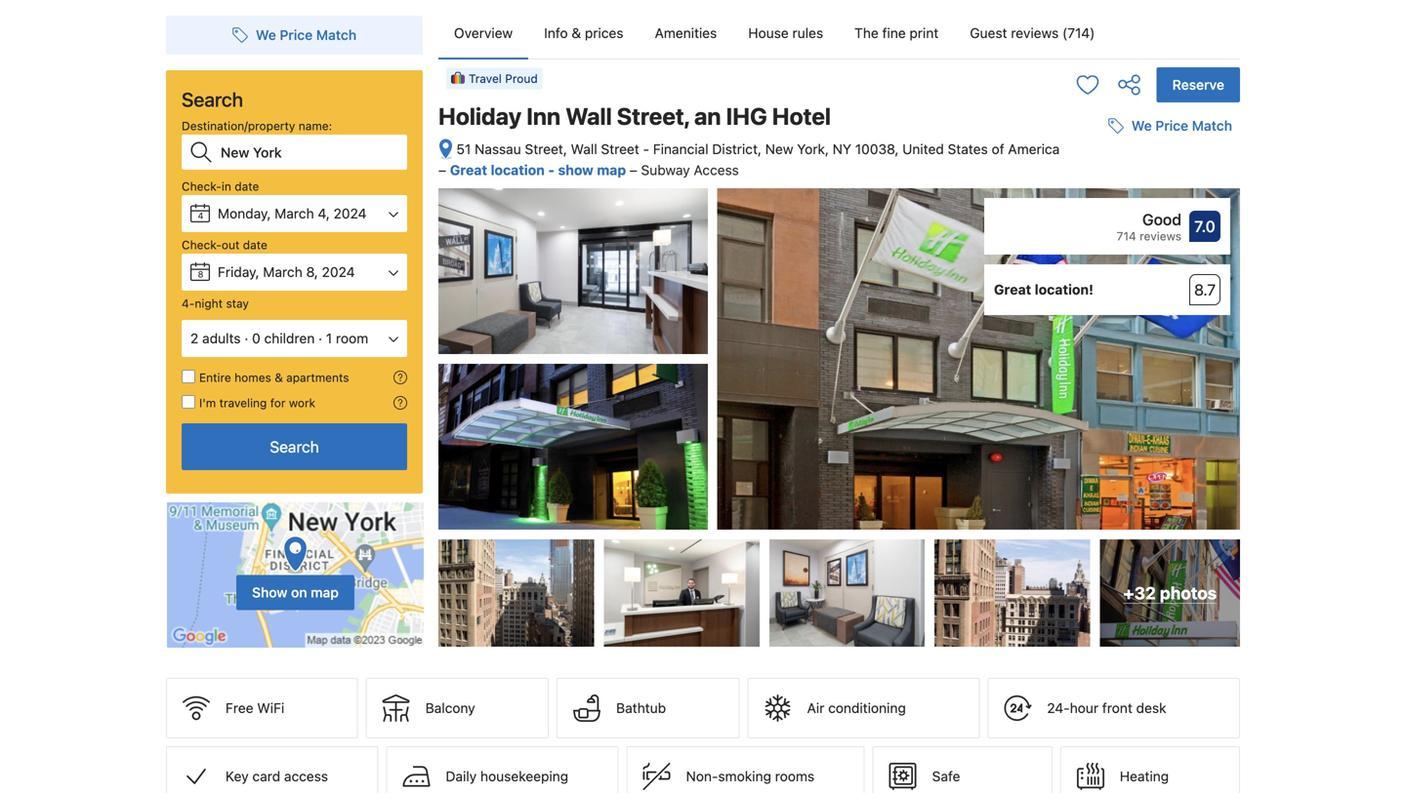 Task type: vqa. For each thing, say whether or not it's contained in the screenshot.
rewards within Each stay counts toward your progress in the program. Once unlocked, your discounts and travel rewards are yours to keep forever. Where will you go next?
no



Task type: locate. For each thing, give the bounding box(es) containing it.
4-
[[182, 297, 195, 311]]

great location!
[[994, 282, 1094, 298]]

0 vertical spatial date
[[235, 180, 259, 193]]

1 horizontal spatial map
[[597, 162, 626, 178]]

the fine print link
[[839, 8, 954, 59]]

daily
[[446, 769, 477, 785]]

1 horizontal spatial search
[[270, 438, 319, 456]]

we up 'destination/property name:'
[[256, 27, 276, 43]]

date right in
[[235, 180, 259, 193]]

search
[[182, 88, 243, 111], [270, 438, 319, 456]]

we price match down the reserve button
[[1132, 118, 1232, 134]]

price down the reserve button
[[1155, 118, 1188, 134]]

0 vertical spatial reviews
[[1011, 25, 1059, 41]]

& right info
[[572, 25, 581, 41]]

check-
[[182, 180, 222, 193], [182, 238, 222, 252]]

2024 right '8,'
[[322, 264, 355, 280]]

housekeeping
[[480, 769, 568, 785]]

street,
[[617, 103, 689, 130], [525, 141, 567, 157]]

monday, march 4, 2024
[[218, 206, 367, 222]]

1 horizontal spatial we price match button
[[1100, 109, 1240, 144]]

0 vertical spatial great
[[450, 162, 487, 178]]

0 vertical spatial -
[[643, 141, 649, 157]]

reviews down good
[[1140, 230, 1182, 243]]

we'll show you stays where you can have the entire place to yourself image
[[394, 371, 407, 385], [394, 371, 407, 385]]

map
[[597, 162, 626, 178], [311, 585, 339, 601]]

price
[[280, 27, 313, 43], [1155, 118, 1188, 134]]

& inside the search section
[[275, 371, 283, 385]]

0 vertical spatial we price match
[[256, 27, 357, 43]]

date
[[235, 180, 259, 193], [243, 238, 267, 252]]

daily housekeeping button
[[386, 747, 619, 794]]

click to open map view image
[[438, 138, 453, 161]]

0 vertical spatial match
[[316, 27, 357, 43]]

0 horizontal spatial ·
[[244, 331, 248, 347]]

1 vertical spatial search
[[270, 438, 319, 456]]

&
[[572, 25, 581, 41], [275, 371, 283, 385]]

2 check- from the top
[[182, 238, 222, 252]]

714
[[1117, 230, 1136, 243]]

0 horizontal spatial reviews
[[1011, 25, 1059, 41]]

street, up great location - show map button at the left of page
[[525, 141, 567, 157]]

we price match button
[[224, 18, 364, 53], [1100, 109, 1240, 144]]

holiday
[[438, 103, 522, 130]]

on
[[291, 585, 307, 601]]

safe button
[[873, 747, 1052, 794]]

0 horizontal spatial map
[[311, 585, 339, 601]]

1 vertical spatial we price match button
[[1100, 109, 1240, 144]]

1 – from the left
[[438, 162, 446, 178]]

reviews
[[1011, 25, 1059, 41], [1140, 230, 1182, 243]]

traveling
[[219, 396, 267, 410]]

check- for out
[[182, 238, 222, 252]]

1 horizontal spatial match
[[1192, 118, 1232, 134]]

bathtub button
[[557, 679, 740, 739]]

reviews inside guest reviews (714) link
[[1011, 25, 1059, 41]]

stay
[[226, 297, 249, 311]]

1 horizontal spatial great
[[994, 282, 1031, 298]]

1 vertical spatial 2024
[[322, 264, 355, 280]]

search down work
[[270, 438, 319, 456]]

1 horizontal spatial –
[[629, 162, 637, 178]]

0 vertical spatial check-
[[182, 180, 222, 193]]

map down street
[[597, 162, 626, 178]]

1 horizontal spatial street,
[[617, 103, 689, 130]]

0 horizontal spatial match
[[316, 27, 357, 43]]

info & prices link
[[528, 8, 639, 59]]

1 vertical spatial reviews
[[1140, 230, 1182, 243]]

wall right the 'inn'
[[566, 103, 612, 130]]

march left '8,'
[[263, 264, 302, 280]]

4
[[198, 211, 204, 221]]

– down street
[[629, 162, 637, 178]]

print
[[910, 25, 939, 41]]

entire
[[199, 371, 231, 385]]

Where are you going? field
[[213, 135, 407, 170]]

24-
[[1047, 701, 1070, 717]]

+32 photos link
[[1100, 540, 1240, 648]]

0 horizontal spatial street,
[[525, 141, 567, 157]]

1 vertical spatial date
[[243, 238, 267, 252]]

· left 1 at the left top of the page
[[318, 331, 322, 347]]

· left 0 at the left
[[244, 331, 248, 347]]

– down click to open map view icon
[[438, 162, 446, 178]]

date right out
[[243, 238, 267, 252]]

friday,
[[218, 264, 259, 280]]

0
[[252, 331, 260, 347]]

great down 51
[[450, 162, 487, 178]]

1 vertical spatial match
[[1192, 118, 1232, 134]]

0 vertical spatial we
[[256, 27, 276, 43]]

1 · from the left
[[244, 331, 248, 347]]

we inside the search section
[[256, 27, 276, 43]]

1 horizontal spatial we
[[1132, 118, 1152, 134]]

show on map button
[[166, 502, 425, 649], [236, 576, 354, 611]]

key
[[226, 769, 249, 785]]

2024
[[334, 206, 367, 222], [322, 264, 355, 280]]

rooms
[[775, 769, 815, 785]]

scored 7 element
[[1189, 211, 1221, 242]]

house
[[748, 25, 789, 41]]

1 vertical spatial check-
[[182, 238, 222, 252]]

non-
[[686, 769, 718, 785]]

·
[[244, 331, 248, 347], [318, 331, 322, 347]]

march for friday,
[[263, 264, 302, 280]]

great
[[450, 162, 487, 178], [994, 282, 1031, 298]]

out
[[222, 238, 240, 252]]

new
[[765, 141, 793, 157]]

1 horizontal spatial &
[[572, 25, 581, 41]]

0 horizontal spatial –
[[438, 162, 446, 178]]

match down the reserve button
[[1192, 118, 1232, 134]]

0 horizontal spatial &
[[275, 371, 283, 385]]

district,
[[712, 141, 762, 157]]

1 vertical spatial wall
[[571, 141, 597, 157]]

1 vertical spatial map
[[311, 585, 339, 601]]

good
[[1142, 211, 1182, 229]]

search button
[[182, 424, 407, 471]]

search up destination/property
[[182, 88, 243, 111]]

2024 right 4,
[[334, 206, 367, 222]]

location!
[[1035, 282, 1094, 298]]

1 vertical spatial &
[[275, 371, 283, 385]]

check- up 4
[[182, 180, 222, 193]]

overview
[[454, 25, 513, 41]]

+32 photos
[[1123, 584, 1217, 604]]

we price match
[[256, 27, 357, 43], [1132, 118, 1232, 134]]

1
[[326, 331, 332, 347]]

ihg
[[726, 103, 767, 130]]

10038,
[[855, 141, 899, 157]]

march left 4,
[[275, 206, 314, 222]]

0 horizontal spatial we
[[256, 27, 276, 43]]

photos
[[1160, 584, 1217, 604]]

–
[[438, 162, 446, 178], [629, 162, 637, 178]]

- right street
[[643, 141, 649, 157]]

we price match up "name:"
[[256, 27, 357, 43]]

0 vertical spatial we price match button
[[224, 18, 364, 53]]

the fine print
[[855, 25, 939, 41]]

we up good
[[1132, 118, 1152, 134]]

0 horizontal spatial great
[[450, 162, 487, 178]]

key card access
[[226, 769, 328, 785]]

1 vertical spatial -
[[548, 162, 555, 178]]

1 horizontal spatial reviews
[[1140, 230, 1182, 243]]

date for check-in date
[[235, 180, 259, 193]]

& up for
[[275, 371, 283, 385]]

homes
[[234, 371, 271, 385]]

- left show
[[548, 162, 555, 178]]

1 check- from the top
[[182, 180, 222, 193]]

check- down 4
[[182, 238, 222, 252]]

show on map
[[252, 585, 339, 601]]

0 vertical spatial price
[[280, 27, 313, 43]]

reviews left (714)
[[1011, 25, 1059, 41]]

in
[[222, 180, 231, 193]]

0 vertical spatial march
[[275, 206, 314, 222]]

search section
[[158, 0, 431, 649]]

apartments
[[286, 371, 349, 385]]

1 vertical spatial march
[[263, 264, 302, 280]]

0 horizontal spatial we price match button
[[224, 18, 364, 53]]

free wifi button
[[166, 679, 358, 739]]

match up "name:"
[[316, 27, 357, 43]]

rated good element
[[994, 208, 1182, 232]]

1 vertical spatial price
[[1155, 118, 1188, 134]]

0 horizontal spatial we price match
[[256, 27, 357, 43]]

1 horizontal spatial we price match
[[1132, 118, 1232, 134]]

states
[[948, 141, 988, 157]]

price up "name:"
[[280, 27, 313, 43]]

rules
[[792, 25, 823, 41]]

show
[[252, 585, 287, 601]]

info & prices
[[544, 25, 623, 41]]

check- for in
[[182, 180, 222, 193]]

we price match button up "name:"
[[224, 18, 364, 53]]

1 horizontal spatial ·
[[318, 331, 322, 347]]

great left location!
[[994, 282, 1031, 298]]

of
[[992, 141, 1004, 157]]

map right on
[[311, 585, 339, 601]]

holiday inn wall street, an ihg hotel
[[438, 103, 831, 130]]

wall inside 51 nassau street, wall street - financial district, new york, ny 10038, united states of america – great location - show map – subway access
[[571, 141, 597, 157]]

wall up show
[[571, 141, 597, 157]]

street
[[601, 141, 639, 157]]

0 vertical spatial map
[[597, 162, 626, 178]]

0 horizontal spatial price
[[280, 27, 313, 43]]

great inside 51 nassau street, wall street - financial district, new york, ny 10038, united states of america – great location - show map – subway access
[[450, 162, 487, 178]]

street, up financial
[[617, 103, 689, 130]]

2 · from the left
[[318, 331, 322, 347]]

1 vertical spatial street,
[[525, 141, 567, 157]]

friday, march 8, 2024
[[218, 264, 355, 280]]

0 vertical spatial 2024
[[334, 206, 367, 222]]

we price match button down the reserve button
[[1100, 109, 1240, 144]]

0 horizontal spatial -
[[548, 162, 555, 178]]

work
[[289, 396, 315, 410]]

nassau
[[475, 141, 521, 157]]

0 vertical spatial search
[[182, 88, 243, 111]]



Task type: describe. For each thing, give the bounding box(es) containing it.
non-smoking rooms button
[[627, 747, 865, 794]]

8.7
[[1194, 281, 1216, 299]]

non-smoking rooms
[[686, 769, 815, 785]]

1 horizontal spatial price
[[1155, 118, 1188, 134]]

subway
[[641, 162, 690, 178]]

desk
[[1136, 701, 1166, 717]]

reserve
[[1172, 77, 1224, 93]]

air
[[807, 701, 824, 717]]

conditioning
[[828, 701, 906, 717]]

7.0
[[1195, 217, 1215, 236]]

amenities
[[655, 25, 717, 41]]

the
[[855, 25, 879, 41]]

united
[[902, 141, 944, 157]]

room
[[336, 331, 368, 347]]

we price match inside the search section
[[256, 27, 357, 43]]

1 horizontal spatial -
[[643, 141, 649, 157]]

4,
[[318, 206, 330, 222]]

financial
[[653, 141, 708, 157]]

key card access button
[[166, 747, 378, 794]]

adults
[[202, 331, 241, 347]]

0 vertical spatial wall
[[566, 103, 612, 130]]

travel
[[469, 72, 502, 85]]

0 vertical spatial &
[[572, 25, 581, 41]]

show
[[558, 162, 594, 178]]

street, inside 51 nassau street, wall street - financial district, new york, ny 10038, united states of america – great location - show map – subway access
[[525, 141, 567, 157]]

for
[[270, 396, 286, 410]]

heating
[[1120, 769, 1169, 785]]

york,
[[797, 141, 829, 157]]

ny
[[833, 141, 851, 157]]

1 vertical spatial great
[[994, 282, 1031, 298]]

8,
[[306, 264, 318, 280]]

4-night stay
[[182, 297, 249, 311]]

air conditioning button
[[748, 679, 980, 739]]

destination/property name:
[[182, 119, 332, 133]]

guest
[[970, 25, 1007, 41]]

overview link
[[438, 8, 528, 59]]

1 vertical spatial we
[[1132, 118, 1152, 134]]

balcony
[[425, 701, 475, 717]]

march for monday,
[[275, 206, 314, 222]]

wifi
[[257, 701, 284, 717]]

entire homes & apartments
[[199, 371, 349, 385]]

i'm traveling for work
[[199, 396, 315, 410]]

24-hour front desk button
[[987, 679, 1240, 739]]

air conditioning
[[807, 701, 906, 717]]

location
[[491, 162, 545, 178]]

house rules link
[[733, 8, 839, 59]]

2024 for friday, march 8, 2024
[[322, 264, 355, 280]]

monday,
[[218, 206, 271, 222]]

daily housekeeping
[[446, 769, 568, 785]]

51 nassau street, wall street - financial district, new york, ny 10038, united states of america – great location - show map – subway access
[[438, 141, 1060, 178]]

0 vertical spatial street,
[[617, 103, 689, 130]]

date for check-out date
[[243, 238, 267, 252]]

if you select this option, we'll show you popular business travel features like breakfast, wifi and free parking. image
[[394, 396, 407, 410]]

price inside the search section
[[280, 27, 313, 43]]

card
[[252, 769, 280, 785]]

scored 8.7 element
[[1189, 275, 1221, 306]]

(714)
[[1062, 25, 1095, 41]]

bathtub
[[616, 701, 666, 717]]

guest reviews (714)
[[970, 25, 1095, 41]]

2 – from the left
[[629, 162, 637, 178]]

2024 for monday, march 4, 2024
[[334, 206, 367, 222]]

0 horizontal spatial search
[[182, 88, 243, 111]]

search inside button
[[270, 438, 319, 456]]

access
[[284, 769, 328, 785]]

destination/property
[[182, 119, 295, 133]]

smoking
[[718, 769, 771, 785]]

24-hour front desk
[[1047, 701, 1166, 717]]

amenities link
[[639, 8, 733, 59]]

guest reviews (714) link
[[954, 8, 1111, 59]]

free wifi
[[226, 701, 284, 717]]

good 714 reviews
[[1117, 211, 1182, 243]]

hotel
[[772, 103, 831, 130]]

night
[[195, 297, 223, 311]]

reviews inside good 714 reviews
[[1140, 230, 1182, 243]]

if you select this option, we'll show you popular business travel features like breakfast, wifi and free parking. image
[[394, 396, 407, 410]]

map inside 51 nassau street, wall street - financial district, new york, ny 10038, united states of america – great location - show map – subway access
[[597, 162, 626, 178]]

1 vertical spatial we price match
[[1132, 118, 1232, 134]]

2 adults · 0 children · 1 room
[[190, 331, 368, 347]]

51
[[456, 141, 471, 157]]

check-out date
[[182, 238, 267, 252]]

match inside the search section
[[316, 27, 357, 43]]

travel proud
[[469, 72, 538, 85]]

2 adults · 0 children · 1 room button
[[182, 320, 407, 357]]

heating button
[[1060, 747, 1240, 794]]

info
[[544, 25, 568, 41]]

hour
[[1070, 701, 1099, 717]]

house rules
[[748, 25, 823, 41]]

map inside the search section
[[311, 585, 339, 601]]

great location - show map button
[[450, 162, 629, 178]]

name:
[[299, 119, 332, 133]]

balcony button
[[366, 679, 549, 739]]

check-in date
[[182, 180, 259, 193]]

access
[[694, 162, 739, 178]]

front
[[1102, 701, 1133, 717]]

prices
[[585, 25, 623, 41]]

+32
[[1123, 584, 1156, 604]]

free
[[226, 701, 253, 717]]



